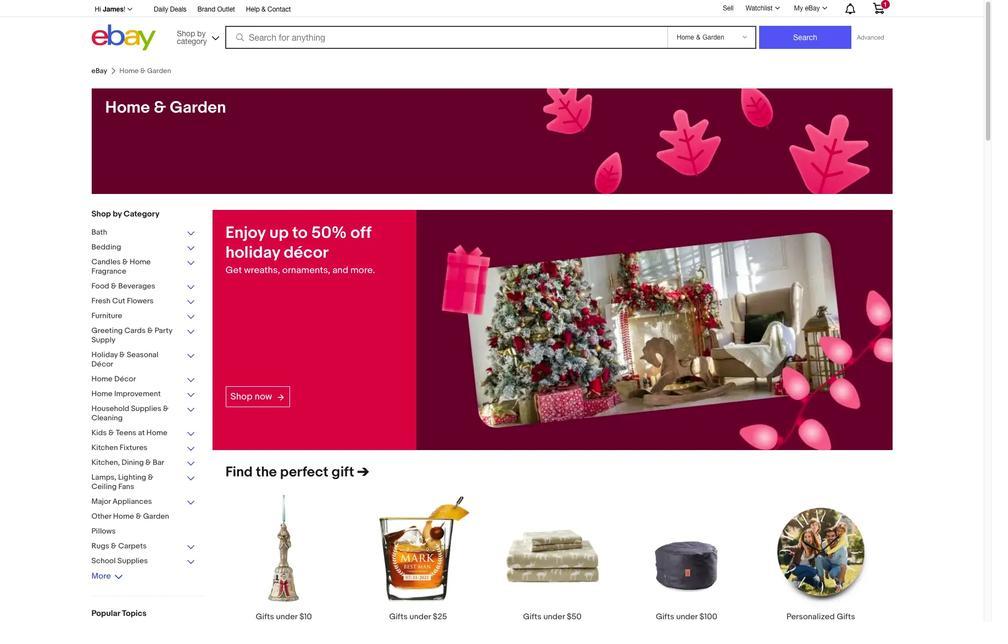 Task type: describe. For each thing, give the bounding box(es) containing it.
find
[[226, 464, 253, 481]]

5 gifts from the left
[[837, 612, 856, 622]]

bar
[[153, 458, 164, 467]]

bath bedding candles & home fragrance food & beverages fresh cut flowers furniture greeting cards & party supply holiday & seasonal décor home décor home improvement household supplies & cleaning kids & teens at home kitchen fixtures kitchen, dining & bar lamps, lighting & ceiling fans major appliances other home & garden pillows rugs & carpets school supplies
[[92, 228, 172, 566]]

shop for shop by category
[[92, 209, 111, 219]]

deals
[[170, 5, 187, 13]]

$50
[[567, 612, 582, 622]]

to
[[292, 223, 308, 243]]

supply
[[92, 335, 116, 345]]

category
[[177, 37, 207, 45]]

fresh
[[92, 296, 111, 306]]

kitchen fixtures button
[[92, 443, 196, 453]]

furniture
[[92, 311, 122, 320]]

$25
[[433, 612, 447, 622]]

home down bedding "dropdown button"
[[130, 257, 151, 267]]

under for $25
[[410, 612, 431, 622]]

gifts under $100 link
[[620, 495, 754, 622]]

shop for shop by category
[[177, 29, 195, 38]]

major
[[92, 497, 111, 506]]

$10
[[299, 612, 312, 622]]

major appliances button
[[92, 497, 196, 507]]

enjoy up to 50% off holiday décor get wreaths, ornaments, and more.
[[226, 223, 375, 276]]

50%
[[311, 223, 347, 243]]

now
[[255, 392, 272, 403]]

wreaths,
[[244, 265, 280, 276]]

holiday & seasonal décor button
[[92, 350, 196, 370]]

gifts under $25
[[389, 612, 447, 622]]

household supplies & cleaning button
[[92, 404, 196, 424]]

my
[[795, 4, 804, 12]]

by for category
[[113, 209, 122, 219]]

gifts for gifts under $10
[[256, 612, 274, 622]]

personalized gifts link
[[754, 495, 889, 622]]

home down ebay link
[[105, 98, 150, 118]]

greeting cards & party supply button
[[92, 326, 196, 346]]

bedding button
[[92, 242, 196, 253]]

under for $100
[[677, 612, 698, 622]]

find the perfect gift ➔
[[226, 464, 369, 481]]

0 horizontal spatial décor
[[92, 359, 113, 369]]

gifts for gifts under $100
[[656, 612, 675, 622]]

food & beverages button
[[92, 281, 196, 292]]

enjoy up to 50% off holiday décor main content
[[212, 210, 893, 622]]

school supplies button
[[92, 556, 196, 567]]

flowers
[[127, 296, 154, 306]]

by for category
[[197, 29, 206, 38]]

kitchen
[[92, 443, 118, 452]]

sell link
[[718, 4, 739, 12]]

candles & home fragrance button
[[92, 257, 196, 277]]

1 vertical spatial supplies
[[118, 556, 148, 566]]

seasonal
[[127, 350, 158, 359]]

household
[[92, 404, 129, 413]]

other home & garden link
[[92, 512, 196, 522]]

enjoy
[[226, 223, 266, 243]]

kids
[[92, 428, 107, 438]]

gift
[[332, 464, 354, 481]]

perfect
[[280, 464, 329, 481]]

Search for anything text field
[[227, 27, 666, 48]]

lamps, lighting & ceiling fans button
[[92, 473, 196, 492]]

hi james !
[[95, 5, 125, 13]]

home down holiday
[[92, 374, 113, 384]]

brand outlet
[[198, 5, 235, 13]]

my ebay
[[795, 4, 820, 12]]

popular topics
[[92, 608, 147, 619]]

greeting
[[92, 326, 123, 335]]

more button
[[92, 571, 123, 582]]

help & contact
[[246, 5, 291, 13]]

home improvement button
[[92, 389, 196, 400]]

none submit inside shop by category 'banner'
[[760, 26, 852, 49]]

account navigation
[[89, 0, 893, 17]]

watchlist link
[[740, 2, 785, 15]]

my ebay link
[[789, 2, 832, 15]]

lamps,
[[92, 473, 116, 482]]

décor
[[284, 243, 329, 263]]

personalized gifts
[[787, 612, 856, 622]]

kitchen,
[[92, 458, 120, 467]]

brand
[[198, 5, 216, 13]]

kitchen, dining & bar button
[[92, 458, 196, 468]]

help & contact link
[[246, 4, 291, 16]]

personalized
[[787, 612, 835, 622]]

!
[[124, 5, 125, 13]]

get
[[226, 265, 242, 276]]

category
[[124, 209, 160, 219]]

home décor button
[[92, 374, 196, 385]]



Task type: vqa. For each thing, say whether or not it's contained in the screenshot.
Cels
no



Task type: locate. For each thing, give the bounding box(es) containing it.
the
[[256, 464, 277, 481]]

gifts under $10 link
[[217, 495, 351, 622]]

home right "at"
[[147, 428, 168, 438]]

bath
[[92, 228, 107, 237]]

sell
[[723, 4, 734, 12]]

improvement
[[114, 389, 161, 399]]

shop now
[[231, 392, 272, 403]]

holiday
[[92, 350, 118, 359]]

gifts for gifts under $50
[[523, 612, 542, 622]]

cards
[[124, 326, 146, 335]]

0 vertical spatial shop
[[177, 29, 195, 38]]

3 gifts from the left
[[523, 612, 542, 622]]

2 vertical spatial shop
[[231, 392, 253, 403]]

1 horizontal spatial ebay
[[805, 4, 820, 12]]

pillows
[[92, 527, 116, 536]]

$100
[[700, 612, 718, 622]]

shop by category button
[[172, 24, 222, 48]]

shop
[[177, 29, 195, 38], [92, 209, 111, 219], [231, 392, 253, 403]]

ebay
[[805, 4, 820, 12], [92, 67, 107, 75]]

décor up improvement
[[114, 374, 136, 384]]

None submit
[[760, 26, 852, 49]]

1 vertical spatial décor
[[114, 374, 136, 384]]

0 vertical spatial ebay
[[805, 4, 820, 12]]

1 vertical spatial shop
[[92, 209, 111, 219]]

teens
[[116, 428, 136, 438]]

gifts under $50 link
[[486, 495, 620, 622]]

under for $10
[[276, 612, 298, 622]]

0 horizontal spatial by
[[113, 209, 122, 219]]

cut
[[112, 296, 125, 306]]

shop now link
[[226, 387, 290, 408]]

lighting
[[118, 473, 146, 482]]

more
[[92, 571, 111, 582]]

home
[[105, 98, 150, 118], [130, 257, 151, 267], [92, 374, 113, 384], [92, 389, 113, 399], [147, 428, 168, 438], [113, 512, 134, 521]]

0 vertical spatial décor
[[92, 359, 113, 369]]

décor
[[92, 359, 113, 369], [114, 374, 136, 384]]

0 horizontal spatial ebay
[[92, 67, 107, 75]]

shop left now
[[231, 392, 253, 403]]

contact
[[268, 5, 291, 13]]

home down appliances
[[113, 512, 134, 521]]

2 horizontal spatial shop
[[231, 392, 253, 403]]

pillows link
[[92, 527, 196, 537]]

gifts left the $10
[[256, 612, 274, 622]]

gifts under $50
[[523, 612, 582, 622]]

gifts for gifts under $25
[[389, 612, 408, 622]]

outlet
[[217, 5, 235, 13]]

under left $100
[[677, 612, 698, 622]]

brand outlet link
[[198, 4, 235, 16]]

advanced
[[857, 34, 885, 41]]

0 horizontal spatial shop
[[92, 209, 111, 219]]

& inside account navigation
[[262, 5, 266, 13]]

1 under from the left
[[276, 612, 298, 622]]

1 link
[[867, 0, 891, 16]]

gifts
[[256, 612, 274, 622], [389, 612, 408, 622], [523, 612, 542, 622], [656, 612, 675, 622], [837, 612, 856, 622]]

supplies
[[131, 404, 161, 413], [118, 556, 148, 566]]

under left the $10
[[276, 612, 298, 622]]

by down brand
[[197, 29, 206, 38]]

cleaning
[[92, 413, 123, 423]]

0 vertical spatial by
[[197, 29, 206, 38]]

gifts left $25
[[389, 612, 408, 622]]

shop for shop now
[[231, 392, 253, 403]]

beverages
[[118, 281, 155, 291]]

rugs & carpets button
[[92, 541, 196, 552]]

kids & teens at home button
[[92, 428, 196, 439]]

1 horizontal spatial shop
[[177, 29, 195, 38]]

by
[[197, 29, 206, 38], [113, 209, 122, 219]]

appliances
[[112, 497, 152, 506]]

fragrance
[[92, 267, 126, 276]]

popular
[[92, 608, 120, 619]]

décor down supply
[[92, 359, 113, 369]]

0 vertical spatial supplies
[[131, 404, 161, 413]]

food
[[92, 281, 109, 291]]

under left $25
[[410, 612, 431, 622]]

bedding
[[92, 242, 121, 252]]

topics
[[122, 608, 147, 619]]

supplies down home improvement dropdown button
[[131, 404, 161, 413]]

by left category
[[113, 209, 122, 219]]

shop inside shop now link
[[231, 392, 253, 403]]

james
[[103, 5, 124, 13]]

holiday
[[226, 243, 280, 263]]

shop by category banner
[[89, 0, 893, 53]]

2 gifts from the left
[[389, 612, 408, 622]]

carpets
[[118, 541, 147, 551]]

gifts left $100
[[656, 612, 675, 622]]

4 gifts from the left
[[656, 612, 675, 622]]

1 horizontal spatial décor
[[114, 374, 136, 384]]

by inside shop by category
[[197, 29, 206, 38]]

watchlist
[[746, 4, 773, 12]]

advanced link
[[852, 26, 890, 48]]

&
[[262, 5, 266, 13], [154, 98, 166, 118], [122, 257, 128, 267], [111, 281, 117, 291], [147, 326, 153, 335], [119, 350, 125, 359], [163, 404, 169, 413], [108, 428, 114, 438], [146, 458, 151, 467], [148, 473, 154, 482], [136, 512, 141, 521], [111, 541, 117, 551]]

2 under from the left
[[410, 612, 431, 622]]

home & garden
[[105, 98, 226, 118]]

shop down the deals on the left of the page
[[177, 29, 195, 38]]

supplies down carpets
[[118, 556, 148, 566]]

gifts under $10
[[256, 612, 312, 622]]

3 under from the left
[[544, 612, 565, 622]]

help
[[246, 5, 260, 13]]

gifts right personalized
[[837, 612, 856, 622]]

1 vertical spatial garden
[[143, 512, 169, 521]]

fresh cut flowers button
[[92, 296, 196, 307]]

1 horizontal spatial by
[[197, 29, 206, 38]]

under
[[276, 612, 298, 622], [410, 612, 431, 622], [544, 612, 565, 622], [677, 612, 698, 622]]

daily
[[154, 5, 168, 13]]

and
[[333, 265, 349, 276]]

list containing gifts under $10
[[212, 495, 893, 622]]

list
[[212, 495, 893, 622]]

more.
[[351, 265, 375, 276]]

ceiling
[[92, 482, 117, 491]]

shop up bath
[[92, 209, 111, 219]]

1
[[884, 1, 887, 8]]

home up household at the left
[[92, 389, 113, 399]]

under left $50
[[544, 612, 565, 622]]

bath button
[[92, 228, 196, 238]]

enjoy up to 50% off holiday décor image
[[417, 210, 893, 450]]

daily deals link
[[154, 4, 187, 16]]

shop inside shop by category
[[177, 29, 195, 38]]

ebay inside my ebay link
[[805, 4, 820, 12]]

shop by category
[[177, 29, 207, 45]]

0 vertical spatial garden
[[170, 98, 226, 118]]

1 vertical spatial by
[[113, 209, 122, 219]]

at
[[138, 428, 145, 438]]

4 under from the left
[[677, 612, 698, 622]]

rugs
[[92, 541, 109, 551]]

daily deals
[[154, 5, 187, 13]]

1 gifts from the left
[[256, 612, 274, 622]]

hi
[[95, 5, 101, 13]]

gifts left $50
[[523, 612, 542, 622]]

➔
[[358, 464, 369, 481]]

school
[[92, 556, 116, 566]]

gifts under $25 link
[[351, 495, 486, 622]]

1 vertical spatial ebay
[[92, 67, 107, 75]]

candles
[[92, 257, 121, 267]]

ebay link
[[92, 67, 107, 75]]

garden inside the bath bedding candles & home fragrance food & beverages fresh cut flowers furniture greeting cards & party supply holiday & seasonal décor home décor home improvement household supplies & cleaning kids & teens at home kitchen fixtures kitchen, dining & bar lamps, lighting & ceiling fans major appliances other home & garden pillows rugs & carpets school supplies
[[143, 512, 169, 521]]

under for $50
[[544, 612, 565, 622]]



